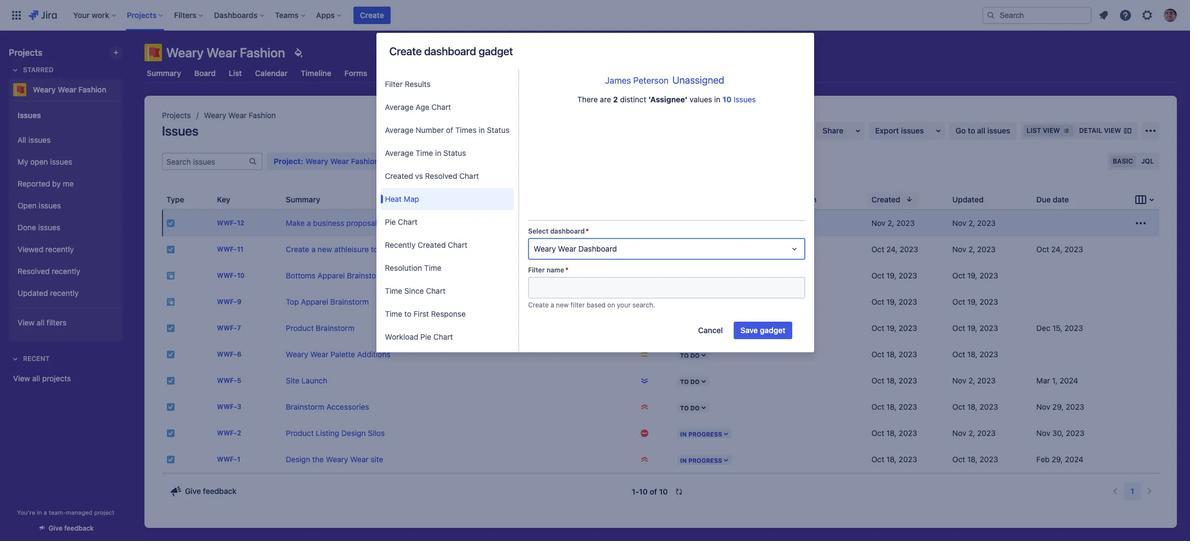 Task type: vqa. For each thing, say whether or not it's contained in the screenshot.
the topmost the "Status"
yes



Task type: describe. For each thing, give the bounding box(es) containing it.
10 right values
[[723, 95, 732, 104]]

forms
[[345, 68, 367, 78]]

refresh image
[[675, 488, 683, 496]]

2, for mar 1, 2024
[[969, 376, 975, 385]]

7
[[237, 324, 241, 332]]

product for product listing design silos
[[286, 429, 314, 438]]

top apparel brainstorm
[[286, 297, 369, 306]]

make a business proposal to the wholesale distributor link
[[286, 218, 476, 228]]

updated recently
[[18, 288, 79, 297]]

pie chart button
[[381, 211, 514, 233]]

created for created
[[872, 195, 901, 204]]

task image for site
[[166, 377, 175, 385]]

collapse starred projects image
[[9, 63, 22, 77]]

29, for feb
[[1052, 455, 1063, 464]]

due
[[1037, 195, 1051, 204]]

filter results button
[[381, 73, 514, 95]]

brainstorm accessories
[[286, 402, 369, 412]]

map
[[404, 194, 419, 204]]

resolution for resolution time
[[385, 263, 422, 273]]

0 vertical spatial 2
[[613, 95, 618, 104]]

you're
[[17, 509, 35, 516]]

top apparel brainstorm link
[[286, 297, 369, 306]]

resolved inside group
[[18, 266, 50, 276]]

all for filters
[[37, 318, 44, 327]]

recent
[[23, 355, 50, 363]]

done for done
[[779, 245, 797, 254]]

10 inside row
[[237, 272, 245, 280]]

distinct
[[620, 95, 646, 104]]

wwf-7
[[217, 324, 241, 332]]

open image
[[788, 242, 801, 256]]

dashboard for *
[[550, 227, 585, 235]]

Search field
[[982, 6, 1092, 24]]

project settings
[[557, 68, 614, 78]]

feb
[[1037, 455, 1050, 464]]

create button
[[353, 6, 391, 24]]

to inside time to first response button
[[404, 309, 412, 319]]

weary down starred
[[33, 85, 56, 94]]

row containing bottoms apparel brainstorm
[[162, 263, 1160, 289]]

new for athleisure
[[318, 245, 332, 254]]

average time in status button
[[381, 142, 514, 164]]

brainstorm down site launch
[[286, 402, 324, 412]]

sweater
[[519, 245, 547, 254]]

nov 2, 2023 for nov 30, 2023
[[953, 429, 996, 438]]

list link
[[227, 63, 244, 83]]

average number of times in status
[[385, 125, 510, 135]]

chart for recently created chart
[[448, 240, 467, 250]]

status inside button
[[487, 125, 510, 135]]

team-
[[49, 509, 66, 516]]

open export issues dropdown image
[[932, 124, 945, 137]]

reported by me
[[18, 179, 74, 188]]

top
[[371, 245, 383, 254]]

workload pie chart
[[385, 332, 453, 341]]

to right proposal
[[379, 218, 386, 228]]

0 vertical spatial feedback
[[203, 487, 237, 496]]

issues element
[[162, 190, 1160, 473]]

in right you're
[[37, 509, 42, 516]]

wwf- for product listing design silos
[[217, 429, 237, 438]]

0 vertical spatial fashion
[[240, 45, 285, 60]]

11
[[237, 245, 244, 254]]

design the weary wear site link
[[286, 455, 383, 464]]

wwf-9
[[217, 298, 241, 306]]

2 vertical spatial fashion
[[249, 111, 276, 120]]

average age chart
[[385, 102, 451, 112]]

feb 29, 2024
[[1037, 455, 1084, 464]]

james peterson link
[[605, 76, 669, 85]]

created button
[[867, 192, 918, 207]]

tab list containing summary
[[138, 63, 1184, 83]]

issues for done issues
[[38, 223, 60, 232]]

9
[[237, 298, 241, 306]]

project settings link
[[555, 63, 617, 83]]

bottoms
[[286, 271, 316, 280]]

status inside button
[[443, 148, 466, 158]]

my open issues
[[18, 157, 72, 166]]

* for filter name *
[[565, 266, 569, 274]]

row containing site launch
[[162, 368, 1160, 394]]

list for list
[[229, 68, 242, 78]]

wwf-11
[[217, 245, 244, 254]]

sub task image for top
[[166, 298, 175, 306]]

cancel
[[698, 326, 723, 335]]

low image
[[640, 219, 649, 228]]

3
[[237, 403, 241, 411]]

1 vertical spatial projects
[[162, 111, 191, 120]]

save
[[741, 326, 758, 335]]

time up the vs
[[416, 148, 433, 158]]

a left team- at bottom left
[[44, 509, 47, 516]]

resolution time
[[385, 263, 442, 273]]

weary up board
[[166, 45, 204, 60]]

2 vertical spatial weary wear fashion
[[204, 111, 276, 120]]

view all projects
[[13, 374, 71, 383]]

wear down 'list' "link" on the left top of page
[[228, 111, 247, 120]]

basic
[[1113, 157, 1133, 165]]

additions
[[357, 350, 390, 359]]

wwf- for weary wear palette additions
[[217, 350, 237, 359]]

1 vertical spatial give feedback button
[[31, 519, 100, 537]]

wwf-9 link
[[217, 298, 241, 306]]

list for list view
[[1027, 126, 1041, 135]]

row containing create a new athleisure top to go along with the turtleneck pillow sweater
[[162, 236, 1160, 263]]

listing
[[316, 429, 339, 438]]

average number of times in status button
[[381, 119, 514, 141]]

filter results
[[385, 79, 431, 89]]

type button
[[162, 192, 202, 207]]

chart for workload pie chart
[[433, 332, 453, 341]]

medium image for oct 19, 2023
[[640, 298, 649, 306]]

wwf- for product brainstorm
[[217, 324, 237, 332]]

0 vertical spatial give
[[185, 487, 201, 496]]

1 horizontal spatial give feedback
[[185, 487, 237, 496]]

row containing top apparel brainstorm
[[162, 289, 1160, 315]]

create a new athleisure top to go along with the turtleneck pillow sweater
[[286, 245, 547, 254]]

1 oct 24, 2023 from the left
[[872, 245, 918, 254]]

1,
[[1052, 376, 1058, 385]]

1 horizontal spatial design
[[341, 429, 366, 438]]

issues for all issues
[[28, 135, 51, 144]]

james
[[605, 76, 631, 85]]

0 horizontal spatial feedback
[[64, 524, 94, 532]]

highest image for bottoms apparel brainstorm
[[640, 271, 649, 280]]

calendar
[[255, 68, 288, 78]]

group containing all issues
[[13, 126, 118, 308]]

1 vertical spatial fashion
[[78, 85, 106, 94]]

0 vertical spatial gadget
[[479, 45, 513, 57]]

task image for product brainstorm
[[166, 324, 175, 333]]

0 horizontal spatial the
[[312, 455, 324, 464]]

workload pie chart button
[[381, 326, 514, 348]]

issues down all issues link
[[50, 157, 72, 166]]

chart for time since chart
[[426, 286, 446, 296]]

1 inside issues 'element'
[[237, 456, 240, 464]]

resolved recently link
[[13, 261, 118, 282]]

bottoms apparel brainstorm link
[[286, 271, 386, 280]]

wear left site
[[350, 455, 369, 464]]

task image for make a business proposal to the wholesale distributor
[[166, 219, 175, 228]]

in inside button
[[435, 148, 441, 158]]

average for average time in status
[[385, 148, 414, 158]]

type
[[166, 195, 184, 204]]

values
[[690, 95, 712, 104]]

weary down the product listing design silos
[[326, 455, 348, 464]]

export issues
[[875, 126, 924, 135]]

1 vertical spatial weary wear fashion
[[33, 85, 106, 94]]

create for create dashboard gadget
[[389, 45, 422, 57]]

site launch link
[[286, 376, 327, 385]]

0 vertical spatial all
[[977, 126, 986, 135]]

wear down select dashboard *
[[558, 244, 576, 253]]

'assignee'
[[648, 95, 688, 104]]

wwf-1 link
[[217, 456, 240, 464]]

sub task image for bottoms
[[166, 271, 175, 280]]

nov 2, 2023 for mar 1, 2024
[[953, 376, 996, 385]]

wear left palette
[[310, 350, 329, 359]]

1 horizontal spatial issues
[[162, 123, 198, 138]]

1 vertical spatial design
[[286, 455, 310, 464]]

list view
[[1027, 126, 1060, 135]]

0 vertical spatial projects
[[9, 48, 42, 57]]

design the weary wear site
[[286, 455, 383, 464]]

chart for average age chart
[[432, 102, 451, 112]]

weary down select
[[534, 244, 556, 253]]

timeline link
[[299, 63, 334, 83]]

go to all issues
[[956, 126, 1010, 135]]

wwf-3 link
[[217, 403, 241, 411]]

product brainstorm
[[286, 323, 354, 333]]

wholesale
[[402, 218, 437, 228]]

1 button
[[1124, 483, 1141, 500]]

wwf- for bottoms apparel brainstorm
[[217, 272, 237, 280]]

board link
[[192, 63, 218, 83]]

my open issues link
[[13, 151, 118, 173]]

product listing design silos link
[[286, 429, 385, 438]]

primary element
[[7, 0, 982, 30]]

* for select dashboard *
[[586, 227, 589, 235]]

1 24, from the left
[[887, 245, 898, 254]]

wwf-6
[[217, 350, 241, 359]]

0 horizontal spatial give feedback
[[49, 524, 94, 532]]

all issues
[[18, 135, 51, 144]]

view for detail view
[[1104, 126, 1121, 135]]

highest image
[[640, 455, 649, 464]]

pages link
[[378, 63, 405, 83]]

2 horizontal spatial issues
[[734, 95, 756, 104]]

row containing design the weary wear site
[[162, 447, 1160, 473]]

brainstorm down top
[[347, 271, 386, 280]]

weary up site
[[286, 350, 308, 359]]

filter for filter results
[[385, 79, 403, 89]]

search image
[[987, 11, 995, 19]]

with
[[426, 245, 441, 254]]

wwf-5 link
[[217, 377, 241, 385]]

wwf-2
[[217, 429, 241, 438]]

time left the "since"
[[385, 286, 402, 296]]

task image for create a new athleisure top to go along with the turtleneck pillow sweater
[[166, 245, 175, 254]]

view all filters link
[[13, 312, 118, 334]]

dashboard for gadget
[[424, 45, 476, 57]]

time up workload
[[385, 309, 402, 319]]

viewed
[[18, 244, 43, 254]]

projects
[[42, 374, 71, 383]]

a for create a new filter based on your search.
[[551, 301, 554, 309]]



Task type: locate. For each thing, give the bounding box(es) containing it.
wwf-6 link
[[217, 350, 241, 359]]

0 horizontal spatial gadget
[[479, 45, 513, 57]]

brainstorm up weary wear palette additions
[[316, 323, 354, 333]]

chart
[[432, 102, 451, 112], [459, 171, 479, 181], [398, 217, 418, 227], [448, 240, 467, 250], [426, 286, 446, 296], [433, 332, 453, 341]]

create for create a new filter based on your search.
[[528, 301, 549, 309]]

summary up make
[[286, 195, 320, 204]]

1 horizontal spatial done
[[779, 245, 797, 254]]

2 wwf- from the top
[[217, 245, 237, 254]]

29, right feb on the bottom right of page
[[1052, 455, 1063, 464]]

tab list
[[138, 63, 1184, 83]]

29, for nov
[[1053, 402, 1064, 412]]

0 vertical spatial issues
[[734, 95, 756, 104]]

pie inside button
[[420, 332, 431, 341]]

1 horizontal spatial the
[[388, 218, 400, 228]]

0 vertical spatial 2024
[[1060, 376, 1078, 385]]

0 vertical spatial the
[[388, 218, 400, 228]]

0 vertical spatial done
[[18, 223, 36, 232]]

0 horizontal spatial status
[[443, 148, 466, 158]]

1 vertical spatial recently
[[52, 266, 80, 276]]

of for number
[[446, 125, 453, 135]]

medium image right your
[[640, 298, 649, 306]]

fashion
[[240, 45, 285, 60], [78, 85, 106, 94], [249, 111, 276, 120]]

10 row from the top
[[162, 447, 1160, 473]]

10 down highest icon
[[639, 487, 648, 496]]

wwf- down key button
[[217, 219, 237, 227]]

0 horizontal spatial filter
[[385, 79, 403, 89]]

create inside issues 'element'
[[286, 245, 309, 254]]

0 vertical spatial give feedback button
[[163, 483, 243, 500]]

chart inside 'button'
[[398, 217, 418, 227]]

give feedback down wwf-1 'link'
[[185, 487, 237, 496]]

task image for design
[[166, 455, 175, 464]]

summary left board
[[147, 68, 181, 78]]

0 horizontal spatial updated
[[18, 288, 48, 297]]

give feedback button down you're in a team-managed project
[[31, 519, 100, 537]]

time down with
[[424, 263, 442, 273]]

view right detail
[[1104, 126, 1121, 135]]

1 sub task image from the top
[[166, 271, 175, 280]]

done inside issues 'element'
[[779, 245, 797, 254]]

dashboard
[[578, 244, 617, 253]]

issues inside button
[[901, 126, 924, 135]]

0 horizontal spatial done
[[18, 223, 36, 232]]

all left filters
[[37, 318, 44, 327]]

3 row from the top
[[162, 263, 1160, 289]]

2 average from the top
[[385, 125, 414, 135]]

view down collapse recent projects image
[[13, 374, 30, 383]]

1 task image from the top
[[166, 219, 175, 228]]

view
[[1043, 126, 1060, 135], [1104, 126, 1121, 135]]

export
[[875, 126, 899, 135]]

2, for nov 2, 2023
[[888, 218, 894, 228]]

weary wear palette additions
[[286, 350, 390, 359]]

feedback down managed
[[64, 524, 94, 532]]

0 vertical spatial resolution
[[779, 195, 817, 204]]

1 vertical spatial 2
[[237, 429, 241, 438]]

collapse recent projects image
[[9, 352, 22, 366]]

done
[[18, 223, 36, 232], [779, 245, 797, 254]]

task image
[[166, 377, 175, 385], [166, 403, 175, 412], [166, 455, 175, 464]]

a left filter
[[551, 301, 554, 309]]

oct 24, 2023
[[872, 245, 918, 254], [1037, 245, 1083, 254]]

0 horizontal spatial give
[[49, 524, 63, 532]]

0 vertical spatial task image
[[166, 377, 175, 385]]

pages
[[380, 68, 403, 78]]

go to all issues link
[[949, 122, 1017, 140]]

of left times
[[446, 125, 453, 135]]

3 task image from the top
[[166, 455, 175, 464]]

task image
[[166, 219, 175, 228], [166, 245, 175, 254], [166, 324, 175, 333], [166, 350, 175, 359], [166, 429, 175, 438]]

6 wwf- from the top
[[217, 350, 237, 359]]

pie inside 'button'
[[385, 217, 396, 227]]

1 vertical spatial summary
[[286, 195, 320, 204]]

issues up viewed recently
[[38, 223, 60, 232]]

tab
[[414, 63, 441, 83]]

create a new filter based on your search.
[[528, 301, 655, 309]]

1 vertical spatial average
[[385, 125, 414, 135]]

managed
[[66, 509, 92, 516]]

weary wear fashion down starred
[[33, 85, 106, 94]]

1 vertical spatial updated
[[18, 288, 48, 297]]

filter name *
[[528, 266, 569, 274]]

issues for open issues
[[39, 201, 61, 210]]

lowest image
[[640, 377, 649, 385]]

new for filter
[[556, 301, 569, 309]]

a for make a business proposal to the wholesale distributor
[[307, 218, 311, 228]]

filters
[[47, 318, 67, 327]]

24, down due date button
[[1051, 245, 1063, 254]]

1 product from the top
[[286, 323, 314, 333]]

average time in status
[[385, 148, 466, 158]]

0 vertical spatial *
[[586, 227, 589, 235]]

average up created vs resolved chart
[[385, 148, 414, 158]]

2, for nov 30, 2023
[[969, 429, 975, 438]]

5 wwf- from the top
[[217, 324, 237, 332]]

average for average age chart
[[385, 102, 414, 112]]

1 view from the left
[[1043, 126, 1060, 135]]

0 horizontal spatial 1
[[237, 456, 240, 464]]

done down resolution button
[[779, 245, 797, 254]]

wwf- for brainstorm accessories
[[217, 403, 237, 411]]

5 row from the top
[[162, 315, 1160, 341]]

1 vertical spatial dashboard
[[550, 227, 585, 235]]

* up dashboard
[[586, 227, 589, 235]]

1 vertical spatial all
[[37, 318, 44, 327]]

recently down resolved recently link on the left of page
[[50, 288, 79, 297]]

weary wear fashion link down 'list' "link" on the left top of page
[[204, 109, 276, 122]]

created for created vs resolved chart
[[385, 171, 413, 181]]

response
[[431, 309, 466, 319]]

1 horizontal spatial 1
[[1131, 487, 1134, 496]]

2 right are
[[613, 95, 618, 104]]

feedback down wwf-1 'link'
[[203, 487, 237, 496]]

recently down done issues link
[[45, 244, 74, 254]]

0 horizontal spatial issues
[[18, 110, 41, 120]]

wwf- up wwf-1
[[217, 429, 237, 438]]

all inside group
[[37, 318, 44, 327]]

save gadget
[[741, 326, 786, 335]]

10 wwf- from the top
[[217, 456, 237, 464]]

updated for updated
[[953, 195, 984, 204]]

1 highest image from the top
[[640, 271, 649, 280]]

1 group from the top
[[13, 101, 118, 340]]

1 task image from the top
[[166, 377, 175, 385]]

of inside average number of times in status button
[[446, 125, 453, 135]]

new inside issues 'element'
[[318, 245, 332, 254]]

view for view all filters
[[18, 318, 35, 327]]

a right make
[[307, 218, 311, 228]]

top
[[286, 297, 299, 306]]

1 horizontal spatial give
[[185, 487, 201, 496]]

row containing product brainstorm
[[162, 315, 1160, 341]]

3 wwf- from the top
[[217, 272, 237, 280]]

0 horizontal spatial design
[[286, 455, 310, 464]]

group
[[13, 101, 118, 340], [13, 126, 118, 308]]

oct 24, 2023 down the created button at the top right
[[872, 245, 918, 254]]

sorted in descending order image
[[905, 195, 914, 204]]

wwf- for design the weary wear site
[[217, 456, 237, 464]]

0 vertical spatial sub task image
[[166, 271, 175, 280]]

1 vertical spatial issues
[[18, 110, 41, 120]]

0 horizontal spatial pie
[[385, 217, 396, 227]]

in inside button
[[479, 125, 485, 135]]

9 wwf- from the top
[[217, 429, 237, 438]]

3 task image from the top
[[166, 324, 175, 333]]

0 vertical spatial new
[[318, 245, 332, 254]]

wwf- up wwf-2
[[217, 403, 237, 411]]

0 vertical spatial highest image
[[640, 271, 649, 280]]

1 wwf- from the top
[[217, 219, 237, 227]]

1 inside 'button'
[[1131, 487, 1134, 496]]

results
[[405, 79, 431, 89]]

james peterson unassigned
[[605, 74, 724, 86]]

of for 10
[[650, 487, 657, 496]]

issues right go
[[988, 126, 1010, 135]]

date
[[1053, 195, 1069, 204]]

new left filter
[[556, 301, 569, 309]]

task image for brainstorm
[[166, 403, 175, 412]]

medium image for oct 18, 2023
[[640, 350, 649, 359]]

created inside created vs resolved chart button
[[385, 171, 413, 181]]

0 horizontal spatial weary wear fashion link
[[9, 79, 118, 101]]

wwf-10 link
[[217, 272, 245, 280]]

filter down pages
[[385, 79, 403, 89]]

8 wwf- from the top
[[217, 403, 237, 411]]

view for view all projects
[[13, 374, 30, 383]]

peterson
[[633, 76, 669, 85]]

2 sub task image from the top
[[166, 298, 175, 306]]

resolution button
[[774, 192, 834, 207]]

age
[[416, 102, 429, 112]]

view for list view
[[1043, 126, 1060, 135]]

created
[[385, 171, 413, 181], [872, 195, 901, 204], [418, 240, 446, 250]]

updated for updated recently
[[18, 288, 48, 297]]

by
[[52, 179, 61, 188]]

jira image
[[28, 8, 57, 22], [28, 8, 57, 22]]

heat map
[[385, 194, 419, 204]]

average age chart button
[[381, 96, 514, 118]]

all down recent
[[32, 374, 40, 383]]

chart right the "since"
[[426, 286, 446, 296]]

1 horizontal spatial of
[[650, 487, 657, 496]]

1 horizontal spatial 2
[[613, 95, 618, 104]]

None field
[[529, 278, 804, 298]]

0 vertical spatial weary wear fashion link
[[9, 79, 118, 101]]

create
[[360, 10, 384, 19], [389, 45, 422, 57], [286, 245, 309, 254], [528, 301, 549, 309]]

0 vertical spatial apparel
[[318, 271, 345, 280]]

there
[[577, 95, 598, 104]]

2 vertical spatial the
[[312, 455, 324, 464]]

create for create
[[360, 10, 384, 19]]

highest image up search.
[[640, 271, 649, 280]]

0 vertical spatial pie
[[385, 217, 396, 227]]

done for done issues
[[18, 223, 36, 232]]

vs
[[415, 171, 423, 181]]

0 horizontal spatial resolution
[[385, 263, 422, 273]]

view inside group
[[18, 318, 35, 327]]

all for projects
[[32, 374, 40, 383]]

1 horizontal spatial give feedback button
[[163, 483, 243, 500]]

filter for filter name *
[[528, 266, 545, 274]]

7 row from the top
[[162, 368, 1160, 394]]

2 24, from the left
[[1051, 245, 1063, 254]]

8 row from the top
[[162, 394, 1160, 420]]

give feedback down you're in a team-managed project
[[49, 524, 94, 532]]

filter
[[385, 79, 403, 89], [528, 266, 545, 274]]

2 horizontal spatial the
[[443, 245, 455, 254]]

1 vertical spatial sub task image
[[166, 298, 175, 306]]

view all filters
[[18, 318, 67, 327]]

to inside go to all issues link
[[968, 126, 975, 135]]

chart down distributor
[[448, 240, 467, 250]]

average for average number of times in status
[[385, 125, 414, 135]]

0 vertical spatial dashboard
[[424, 45, 476, 57]]

2 inside issues 'element'
[[237, 429, 241, 438]]

viewed recently link
[[13, 239, 118, 261]]

0 vertical spatial recently
[[45, 244, 74, 254]]

wear up all issues link
[[58, 85, 76, 94]]

new down business
[[318, 245, 332, 254]]

5 task image from the top
[[166, 429, 175, 438]]

filter left name
[[528, 266, 545, 274]]

1 row from the top
[[162, 210, 1160, 236]]

row
[[162, 210, 1160, 236], [162, 236, 1160, 263], [162, 263, 1160, 289], [162, 289, 1160, 315], [162, 315, 1160, 341], [162, 341, 1160, 368], [162, 368, 1160, 394], [162, 394, 1160, 420], [162, 420, 1160, 447], [162, 447, 1160, 473]]

medium image
[[640, 298, 649, 306], [640, 350, 649, 359]]

2 down 3
[[237, 429, 241, 438]]

issues inside group
[[18, 110, 41, 120]]

Search issues text field
[[163, 154, 248, 169]]

sub task image
[[166, 271, 175, 280], [166, 298, 175, 306]]

1 horizontal spatial list
[[1027, 126, 1041, 135]]

view left filters
[[18, 318, 35, 327]]

apparel for top
[[301, 297, 328, 306]]

product listing design silos
[[286, 429, 385, 438]]

wwf- up wwf-6
[[217, 324, 237, 332]]

1 horizontal spatial feedback
[[203, 487, 237, 496]]

row containing weary wear palette additions
[[162, 341, 1160, 368]]

1 vertical spatial view
[[13, 374, 30, 383]]

resolved down the viewed
[[18, 266, 50, 276]]

in
[[714, 95, 721, 104], [479, 125, 485, 135], [435, 148, 441, 158], [37, 509, 42, 516]]

design left silos
[[341, 429, 366, 438]]

product
[[286, 323, 314, 333], [286, 429, 314, 438]]

the up recently
[[388, 218, 400, 228]]

2024 for mar 1, 2024
[[1060, 376, 1078, 385]]

gadget inside the save gadget button
[[760, 326, 786, 335]]

1 horizontal spatial weary wear fashion link
[[204, 109, 276, 122]]

0 horizontal spatial list
[[229, 68, 242, 78]]

highest image
[[640, 271, 649, 280], [640, 403, 649, 412]]

1 vertical spatial of
[[650, 487, 657, 496]]

issues right values
[[734, 95, 756, 104]]

1 average from the top
[[385, 102, 414, 112]]

wwf- up wwf-9
[[217, 272, 237, 280]]

18,
[[887, 350, 897, 359], [967, 350, 978, 359], [887, 376, 897, 385], [887, 402, 897, 412], [967, 402, 978, 412], [887, 429, 897, 438], [887, 455, 897, 464], [967, 455, 978, 464]]

create a new athleisure top to go along with the turtleneck pillow sweater link
[[286, 245, 547, 254]]

wear up 'list' "link" on the left top of page
[[207, 45, 237, 60]]

issues for export issues
[[901, 126, 924, 135]]

create for create a new athleisure top to go along with the turtleneck pillow sweater
[[286, 245, 309, 254]]

24,
[[887, 245, 898, 254], [1051, 245, 1063, 254]]

along
[[405, 245, 424, 254]]

2 vertical spatial average
[[385, 148, 414, 158]]

1 horizontal spatial updated
[[953, 195, 984, 204]]

filter inside button
[[385, 79, 403, 89]]

2 vertical spatial all
[[32, 374, 40, 383]]

select dashboard *
[[528, 227, 589, 235]]

row containing brainstorm accessories
[[162, 394, 1160, 420]]

heat
[[385, 194, 402, 204]]

product down top at left
[[286, 323, 314, 333]]

brainstorm
[[347, 271, 386, 280], [330, 297, 369, 306], [316, 323, 354, 333], [286, 402, 324, 412]]

2 vertical spatial issues
[[162, 123, 198, 138]]

10 left refresh 'icon'
[[659, 487, 668, 496]]

product left listing on the bottom of page
[[286, 429, 314, 438]]

wwf-
[[217, 219, 237, 227], [217, 245, 237, 254], [217, 272, 237, 280], [217, 298, 237, 306], [217, 324, 237, 332], [217, 350, 237, 359], [217, 377, 237, 385], [217, 403, 237, 411], [217, 429, 237, 438], [217, 456, 237, 464]]

projects down summary 'link'
[[162, 111, 191, 120]]

1-10 of 10
[[632, 487, 668, 496]]

recently
[[45, 244, 74, 254], [52, 266, 80, 276], [50, 288, 79, 297]]

1 horizontal spatial filter
[[528, 266, 545, 274]]

1 vertical spatial 29,
[[1052, 455, 1063, 464]]

list inside "link"
[[229, 68, 242, 78]]

*
[[586, 227, 589, 235], [565, 266, 569, 274]]

done inside group
[[18, 223, 36, 232]]

highest image for brainstorm accessories
[[640, 403, 649, 412]]

in right values
[[714, 95, 721, 104]]

brainstorm down bottoms apparel brainstorm link
[[330, 297, 369, 306]]

create banner
[[0, 0, 1190, 31]]

0 horizontal spatial dashboard
[[424, 45, 476, 57]]

resolved inside button
[[425, 171, 457, 181]]

summary button
[[281, 192, 338, 207]]

0 horizontal spatial oct 24, 2023
[[872, 245, 918, 254]]

create inside button
[[360, 10, 384, 19]]

resolution for resolution
[[779, 195, 817, 204]]

project
[[94, 509, 114, 516]]

mar 1, 2024
[[1037, 376, 1078, 385]]

to right go
[[968, 126, 975, 135]]

1 horizontal spatial summary
[[286, 195, 320, 204]]

nov 2, 2023 for nov 2, 2023
[[872, 218, 915, 228]]

1 horizontal spatial created
[[418, 240, 446, 250]]

recently for resolved recently
[[52, 266, 80, 276]]

resolution time button
[[381, 257, 514, 279]]

4 row from the top
[[162, 289, 1160, 315]]

created vs resolved chart
[[385, 171, 479, 181]]

row containing product listing design silos
[[162, 420, 1160, 447]]

number
[[416, 125, 444, 135]]

1 vertical spatial done
[[779, 245, 797, 254]]

status down average number of times in status button
[[443, 148, 466, 158]]

created inside button
[[872, 195, 901, 204]]

summary inside button
[[286, 195, 320, 204]]

0 vertical spatial weary wear fashion
[[166, 45, 285, 60]]

all
[[18, 135, 26, 144]]

2023
[[896, 218, 915, 228], [977, 218, 996, 228], [900, 245, 918, 254], [977, 245, 996, 254], [1065, 245, 1083, 254], [899, 271, 917, 280], [980, 271, 998, 280], [899, 297, 917, 306], [980, 297, 998, 306], [899, 323, 917, 333], [980, 323, 998, 333], [1065, 323, 1083, 333], [899, 350, 917, 359], [980, 350, 998, 359], [899, 376, 917, 385], [977, 376, 996, 385], [899, 402, 917, 412], [980, 402, 998, 412], [1066, 402, 1084, 412], [899, 429, 917, 438], [977, 429, 996, 438], [1066, 429, 1085, 438], [899, 455, 917, 464], [980, 455, 998, 464]]

wwf- for make a business proposal to the wholesale distributor
[[217, 219, 237, 227]]

1 vertical spatial medium image
[[640, 350, 649, 359]]

1 horizontal spatial view
[[1104, 126, 1121, 135]]

resolved right the vs
[[425, 171, 457, 181]]

a for create a new athleisure top to go along with the turtleneck pillow sweater
[[311, 245, 316, 254]]

2024 for feb 29, 2024
[[1065, 455, 1084, 464]]

wwf- up wwf-7 link
[[217, 298, 237, 306]]

6 row from the top
[[162, 341, 1160, 368]]

a up bottoms
[[311, 245, 316, 254]]

2 task image from the top
[[166, 245, 175, 254]]

reported
[[18, 179, 50, 188]]

all right go
[[977, 126, 986, 135]]

summary inside 'link'
[[147, 68, 181, 78]]

chart inside button
[[459, 171, 479, 181]]

summary for summary 'link'
[[147, 68, 181, 78]]

task image for weary wear palette additions
[[166, 350, 175, 359]]

summary for summary button
[[286, 195, 320, 204]]

0 vertical spatial medium image
[[640, 298, 649, 306]]

issues right the export
[[901, 126, 924, 135]]

wwf- for top apparel brainstorm
[[217, 298, 237, 306]]

1 horizontal spatial oct 24, 2023
[[1037, 245, 1083, 254]]

dec
[[1037, 323, 1051, 333]]

1 medium image from the top
[[640, 298, 649, 306]]

medium image up lowest 'image'
[[640, 350, 649, 359]]

0 vertical spatial view
[[18, 318, 35, 327]]

12
[[237, 219, 244, 227]]

1 horizontal spatial *
[[586, 227, 589, 235]]

recently for viewed recently
[[45, 244, 74, 254]]

business
[[313, 218, 344, 228]]

1 horizontal spatial dashboard
[[550, 227, 585, 235]]

give
[[185, 487, 201, 496], [49, 524, 63, 532]]

task image for product listing design silos
[[166, 429, 175, 438]]

unassigned
[[673, 74, 724, 86]]

1 vertical spatial 2024
[[1065, 455, 1084, 464]]

list
[[229, 68, 242, 78], [1027, 126, 1041, 135]]

updated inside updated button
[[953, 195, 984, 204]]

0 vertical spatial resolved
[[425, 171, 457, 181]]

average left 'age'
[[385, 102, 414, 112]]

0 vertical spatial updated
[[953, 195, 984, 204]]

4 task image from the top
[[166, 350, 175, 359]]

chart down map
[[398, 217, 418, 227]]

updated inside updated recently link
[[18, 288, 48, 297]]

wwf- for create a new athleisure top to go along with the turtleneck pillow sweater
[[217, 245, 237, 254]]

0 vertical spatial average
[[385, 102, 414, 112]]

2 medium image from the top
[[640, 350, 649, 359]]

status right times
[[487, 125, 510, 135]]

9 row from the top
[[162, 420, 1160, 447]]

2 view from the left
[[1104, 126, 1121, 135]]

resolution inside issues 'element'
[[779, 195, 817, 204]]

filter
[[571, 301, 585, 309]]

0 horizontal spatial *
[[565, 266, 569, 274]]

recently created chart button
[[381, 234, 514, 256]]

product for product brainstorm
[[286, 323, 314, 333]]

list right board
[[229, 68, 242, 78]]

created inside recently created chart button
[[418, 240, 446, 250]]

to left 'first'
[[404, 309, 412, 319]]

2024 right the 1,
[[1060, 376, 1078, 385]]

done down open
[[18, 223, 36, 232]]

mar
[[1037, 376, 1050, 385]]

wwf- down wwf-7 link
[[217, 350, 237, 359]]

3 average from the top
[[385, 148, 414, 158]]

2 row from the top
[[162, 236, 1160, 263]]

2 highest image from the top
[[640, 403, 649, 412]]

gadget right save
[[760, 326, 786, 335]]

1
[[237, 456, 240, 464], [1131, 487, 1134, 496]]

group containing issues
[[13, 101, 118, 340]]

resolved
[[425, 171, 457, 181], [18, 266, 50, 276]]

pie down time to first response
[[420, 332, 431, 341]]

the down listing on the bottom of page
[[312, 455, 324, 464]]

time since chart button
[[381, 280, 514, 302]]

the
[[388, 218, 400, 228], [443, 245, 455, 254], [312, 455, 324, 464]]

you're in a team-managed project
[[17, 509, 114, 516]]

wwf-10
[[217, 272, 245, 280]]

0 vertical spatial of
[[446, 125, 453, 135]]

give feedback button
[[163, 483, 243, 500], [31, 519, 100, 537]]

1 vertical spatial new
[[556, 301, 569, 309]]

2
[[613, 95, 618, 104], [237, 429, 241, 438]]

1 vertical spatial status
[[443, 148, 466, 158]]

1 horizontal spatial resolution
[[779, 195, 817, 204]]

4 wwf- from the top
[[217, 298, 237, 306]]

to left go
[[385, 245, 392, 254]]

0 vertical spatial filter
[[385, 79, 403, 89]]

row containing make a business proposal to the wholesale distributor
[[162, 210, 1160, 236]]

1 vertical spatial task image
[[166, 403, 175, 412]]

me
[[63, 179, 74, 188]]

average inside button
[[385, 125, 414, 135]]

time since chart
[[385, 286, 446, 296]]

weary wear dashboard
[[534, 244, 617, 253]]

gadget down the primary element
[[479, 45, 513, 57]]

24, down the created button at the top right
[[887, 245, 898, 254]]

view left detail
[[1043, 126, 1060, 135]]

in right times
[[479, 125, 485, 135]]

7 wwf- from the top
[[217, 377, 237, 385]]

medium high image
[[640, 429, 649, 438]]

0 horizontal spatial created
[[385, 171, 413, 181]]

apparel up top apparel brainstorm
[[318, 271, 345, 280]]

1 horizontal spatial gadget
[[760, 326, 786, 335]]

10 down 11
[[237, 272, 245, 280]]

new
[[318, 245, 332, 254], [556, 301, 569, 309]]

done issues
[[18, 223, 60, 232]]

2 product from the top
[[286, 429, 314, 438]]

recently for updated recently
[[50, 288, 79, 297]]

issues down reported by me
[[39, 201, 61, 210]]

wwf-11 link
[[217, 245, 244, 254]]

wwf- for site launch
[[217, 377, 237, 385]]

weary right projects link
[[204, 111, 226, 120]]

projects up the collapse starred projects image
[[9, 48, 42, 57]]

0 vertical spatial created
[[385, 171, 413, 181]]

2 group from the top
[[13, 126, 118, 308]]

site
[[371, 455, 383, 464]]

nov 30, 2023
[[1037, 429, 1085, 438]]

2 vertical spatial recently
[[50, 288, 79, 297]]

the right with
[[443, 245, 455, 254]]

2 oct 24, 2023 from the left
[[1037, 245, 1083, 254]]

2 task image from the top
[[166, 403, 175, 412]]

key
[[217, 195, 230, 204]]

apparel for bottoms
[[318, 271, 345, 280]]

0 vertical spatial product
[[286, 323, 314, 333]]

chart down average time in status button
[[459, 171, 479, 181]]

apparel right top at left
[[301, 297, 328, 306]]

projects
[[9, 48, 42, 57], [162, 111, 191, 120]]



